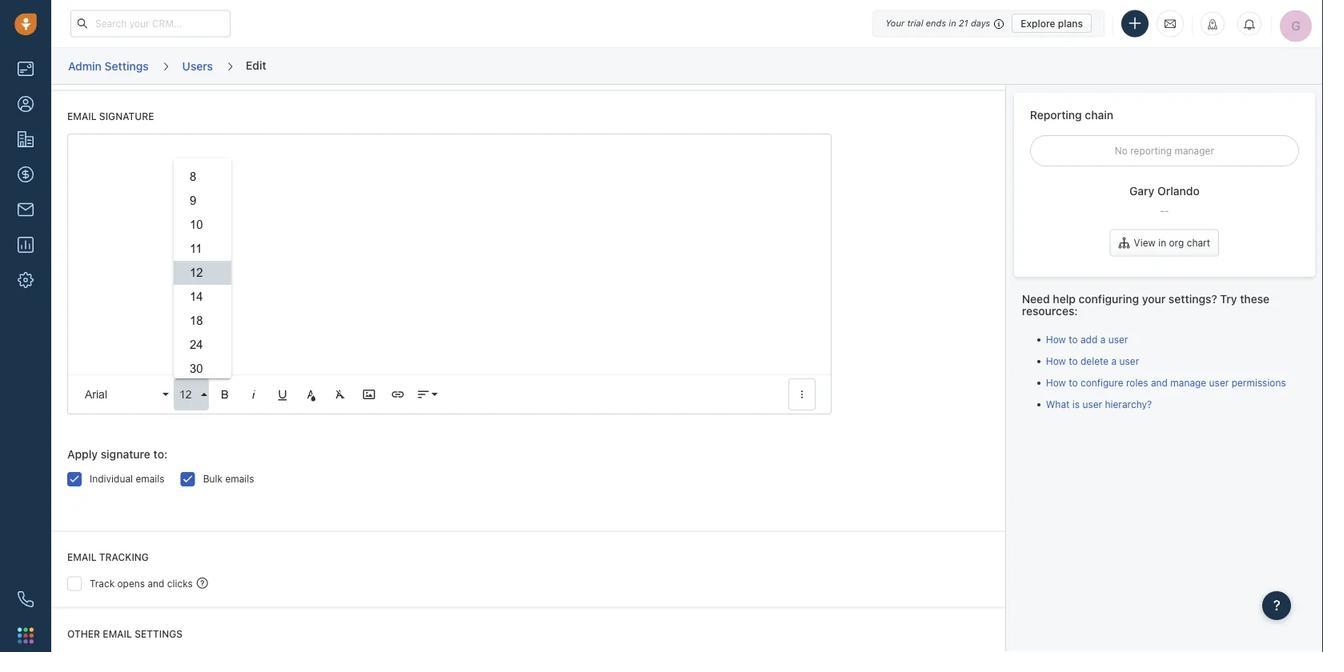 Task type: describe. For each thing, give the bounding box(es) containing it.
reporting
[[1131, 145, 1173, 157]]

8 9 10
[[190, 171, 203, 232]]

1 horizontal spatial and
[[1152, 377, 1169, 389]]

11
[[190, 243, 202, 256]]

Search your CRM... text field
[[70, 10, 231, 37]]

freshworks switcher image
[[18, 628, 34, 644]]

plans
[[1059, 18, 1084, 29]]

signature
[[99, 111, 154, 123]]

configure
[[1081, 377, 1124, 389]]

your
[[886, 18, 905, 28]]

9 link
[[174, 190, 231, 214]]

tracking
[[99, 553, 149, 564]]

how to add a user
[[1047, 334, 1129, 345]]

other
[[67, 629, 100, 640]]

track opens and clicks
[[90, 579, 193, 590]]

phone element
[[10, 584, 42, 616]]

arial
[[85, 389, 107, 401]]

how to configure roles and manage user permissions
[[1047, 377, 1287, 389]]

need help configuring your settings? try these resources:
[[1023, 292, 1270, 318]]

1 - from the left
[[1161, 205, 1165, 216]]

how to delete a user link
[[1047, 356, 1140, 367]]

30 link
[[174, 358, 231, 382]]

chart
[[1188, 238, 1211, 249]]

view
[[1135, 238, 1156, 249]]

in inside view in org chart button
[[1159, 238, 1167, 249]]

24 link
[[174, 334, 231, 358]]

2 - from the left
[[1165, 205, 1170, 216]]

what is user hierarchy? link
[[1047, 399, 1153, 410]]

help
[[1054, 292, 1076, 306]]

reporting
[[1031, 108, 1083, 121]]

how for how to configure roles and manage user permissions
[[1047, 377, 1067, 389]]

how to add a user link
[[1047, 334, 1129, 345]]

roles
[[1127, 377, 1149, 389]]

to:
[[153, 449, 168, 462]]

users link
[[182, 53, 214, 79]]

permissions
[[1232, 377, 1287, 389]]

configuring
[[1079, 292, 1140, 306]]

these
[[1241, 292, 1270, 306]]

org
[[1170, 238, 1185, 249]]

individual emails
[[90, 474, 165, 485]]

need
[[1023, 292, 1051, 306]]

email
[[103, 629, 132, 640]]

reporting chain no reporting manager
[[1031, 108, 1215, 157]]

11 link
[[174, 238, 231, 262]]

30
[[190, 363, 203, 376]]

explore plans
[[1021, 18, 1084, 29]]

application containing 8
[[67, 134, 832, 508]]

14 link
[[174, 286, 231, 310]]

12 link
[[174, 262, 231, 286]]

clear formatting image
[[333, 388, 348, 403]]

clicks
[[167, 579, 193, 590]]

orlando
[[1158, 185, 1200, 198]]

manager
[[1175, 145, 1215, 157]]

8
[[190, 171, 197, 184]]

12 inside the 12 popup button
[[179, 389, 192, 401]]

your
[[1143, 292, 1166, 306]]

edit
[[246, 58, 267, 72]]

18
[[190, 315, 203, 328]]

more misc image
[[795, 388, 810, 403]]

trial
[[908, 18, 924, 28]]



Task type: locate. For each thing, give the bounding box(es) containing it.
how to configure roles and manage user permissions link
[[1047, 377, 1287, 389]]

how to delete a user
[[1047, 356, 1140, 367]]

emails for bulk emails
[[225, 474, 254, 485]]

settings
[[105, 59, 149, 72]]

bulk
[[203, 474, 223, 485]]

insert link (⌘k) image
[[391, 388, 405, 403]]

to left delete
[[1069, 356, 1078, 367]]

explore
[[1021, 18, 1056, 29]]

signature
[[101, 449, 151, 462]]

email signature
[[67, 111, 154, 123]]

24
[[190, 339, 203, 352]]

a
[[1101, 334, 1106, 345], [1112, 356, 1117, 367]]

12 button
[[174, 379, 209, 411]]

your trial ends in 21 days
[[886, 18, 991, 28]]

what
[[1047, 399, 1070, 410]]

to up is
[[1069, 377, 1078, 389]]

1 email from the top
[[67, 111, 97, 123]]

0 vertical spatial 12
[[190, 267, 203, 280]]

and
[[1152, 377, 1169, 389], [148, 579, 165, 590]]

14
[[190, 291, 203, 304]]

user
[[1109, 334, 1129, 345], [1120, 356, 1140, 367], [1210, 377, 1230, 389], [1083, 399, 1103, 410]]

1 vertical spatial email
[[67, 553, 97, 564]]

settings?
[[1169, 292, 1218, 306]]

1 vertical spatial in
[[1159, 238, 1167, 249]]

gary orlando --
[[1130, 185, 1200, 216]]

settings
[[135, 629, 183, 640]]

0 horizontal spatial emails
[[136, 474, 165, 485]]

view in org chart button
[[1111, 230, 1220, 257]]

2 emails from the left
[[225, 474, 254, 485]]

emails right the bulk on the left bottom of the page
[[225, 474, 254, 485]]

in left org
[[1159, 238, 1167, 249]]

9
[[190, 195, 197, 208]]

user right manage on the bottom
[[1210, 377, 1230, 389]]

how for how to delete a user
[[1047, 356, 1067, 367]]

0 horizontal spatial and
[[148, 579, 165, 590]]

1 vertical spatial and
[[148, 579, 165, 590]]

admin settings link
[[67, 53, 150, 79]]

resources:
[[1023, 305, 1079, 318]]

how down resources:
[[1047, 334, 1067, 345]]

3 how from the top
[[1047, 377, 1067, 389]]

1 vertical spatial how
[[1047, 356, 1067, 367]]

1 vertical spatial to
[[1069, 356, 1078, 367]]

0 horizontal spatial a
[[1101, 334, 1106, 345]]

12 inside 12 link
[[190, 267, 203, 280]]

chain
[[1086, 108, 1114, 121]]

1 vertical spatial 12
[[179, 389, 192, 401]]

1 vertical spatial a
[[1112, 356, 1117, 367]]

to for delete
[[1069, 356, 1078, 367]]

10
[[190, 219, 203, 232]]

application
[[67, 134, 832, 508]]

add
[[1081, 334, 1098, 345]]

other email settings
[[67, 629, 183, 640]]

a right add
[[1101, 334, 1106, 345]]

days
[[971, 18, 991, 28]]

2 how from the top
[[1047, 356, 1067, 367]]

apply signature to:
[[67, 449, 168, 462]]

manage
[[1171, 377, 1207, 389]]

is
[[1073, 399, 1080, 410]]

0 vertical spatial in
[[949, 18, 957, 28]]

email tracking
[[67, 553, 149, 564]]

emails
[[136, 474, 165, 485], [225, 474, 254, 485]]

gary
[[1130, 185, 1155, 198]]

individual
[[90, 474, 133, 485]]

what is user hierarchy?
[[1047, 399, 1153, 410]]

in left 21
[[949, 18, 957, 28]]

apply
[[67, 449, 98, 462]]

8 link
[[174, 166, 231, 190]]

2 vertical spatial how
[[1047, 377, 1067, 389]]

admin
[[68, 59, 102, 72]]

to for configure
[[1069, 377, 1078, 389]]

2 email from the top
[[67, 553, 97, 564]]

2 vertical spatial to
[[1069, 377, 1078, 389]]

-
[[1161, 205, 1165, 216], [1165, 205, 1170, 216]]

0 vertical spatial email
[[67, 111, 97, 123]]

ends
[[926, 18, 947, 28]]

1 horizontal spatial in
[[1159, 238, 1167, 249]]

to for add
[[1069, 334, 1078, 345]]

a right delete
[[1112, 356, 1117, 367]]

bulk emails
[[203, 474, 254, 485]]

and right roles
[[1152, 377, 1169, 389]]

and left the clicks
[[148, 579, 165, 590]]

in
[[949, 18, 957, 28], [1159, 238, 1167, 249]]

admin settings
[[68, 59, 149, 72]]

question circled image
[[197, 577, 208, 590]]

phone image
[[18, 592, 34, 608]]

view in org chart
[[1135, 238, 1211, 249]]

3 to from the top
[[1069, 377, 1078, 389]]

email for email tracking
[[67, 553, 97, 564]]

1 emails from the left
[[136, 474, 165, 485]]

12 down 30
[[179, 389, 192, 401]]

to
[[1069, 334, 1078, 345], [1069, 356, 1078, 367], [1069, 377, 1078, 389]]

align image
[[416, 388, 431, 403]]

try
[[1221, 292, 1238, 306]]

user right add
[[1109, 334, 1129, 345]]

2 to from the top
[[1069, 356, 1078, 367]]

insert image (⌘p) image
[[362, 388, 376, 403]]

0 horizontal spatial in
[[949, 18, 957, 28]]

0 vertical spatial a
[[1101, 334, 1106, 345]]

how up the what
[[1047, 377, 1067, 389]]

delete
[[1081, 356, 1109, 367]]

users
[[182, 59, 213, 72]]

email
[[67, 111, 97, 123], [67, 553, 97, 564]]

how for how to add a user
[[1047, 334, 1067, 345]]

opens
[[117, 579, 145, 590]]

track
[[90, 579, 115, 590]]

to left add
[[1069, 334, 1078, 345]]

email left signature
[[67, 111, 97, 123]]

10 link
[[174, 214, 231, 238]]

email up track
[[67, 553, 97, 564]]

12 up 14
[[190, 267, 203, 280]]

18 link
[[174, 310, 231, 334]]

0 vertical spatial and
[[1152, 377, 1169, 389]]

arial button
[[79, 379, 171, 411]]

emails down to:
[[136, 474, 165, 485]]

1 how from the top
[[1047, 334, 1067, 345]]

no
[[1116, 145, 1128, 157]]

0 vertical spatial to
[[1069, 334, 1078, 345]]

user up roles
[[1120, 356, 1140, 367]]

hierarchy?
[[1106, 399, 1153, 410]]

how down how to add a user link
[[1047, 356, 1067, 367]]

user right is
[[1083, 399, 1103, 410]]

email for email signature
[[67, 111, 97, 123]]

1 horizontal spatial a
[[1112, 356, 1117, 367]]

12
[[190, 267, 203, 280], [179, 389, 192, 401]]

0 vertical spatial how
[[1047, 334, 1067, 345]]

21
[[959, 18, 969, 28]]

a for add
[[1101, 334, 1106, 345]]

1 horizontal spatial emails
[[225, 474, 254, 485]]

a for delete
[[1112, 356, 1117, 367]]

emails for individual emails
[[136, 474, 165, 485]]

send email image
[[1165, 17, 1177, 30]]

1 to from the top
[[1069, 334, 1078, 345]]

what's new image
[[1208, 19, 1219, 30]]

explore plans link
[[1013, 14, 1092, 33]]

how
[[1047, 334, 1067, 345], [1047, 356, 1067, 367], [1047, 377, 1067, 389]]



Task type: vqa. For each thing, say whether or not it's contained in the screenshot.
24 Link on the left of page
yes



